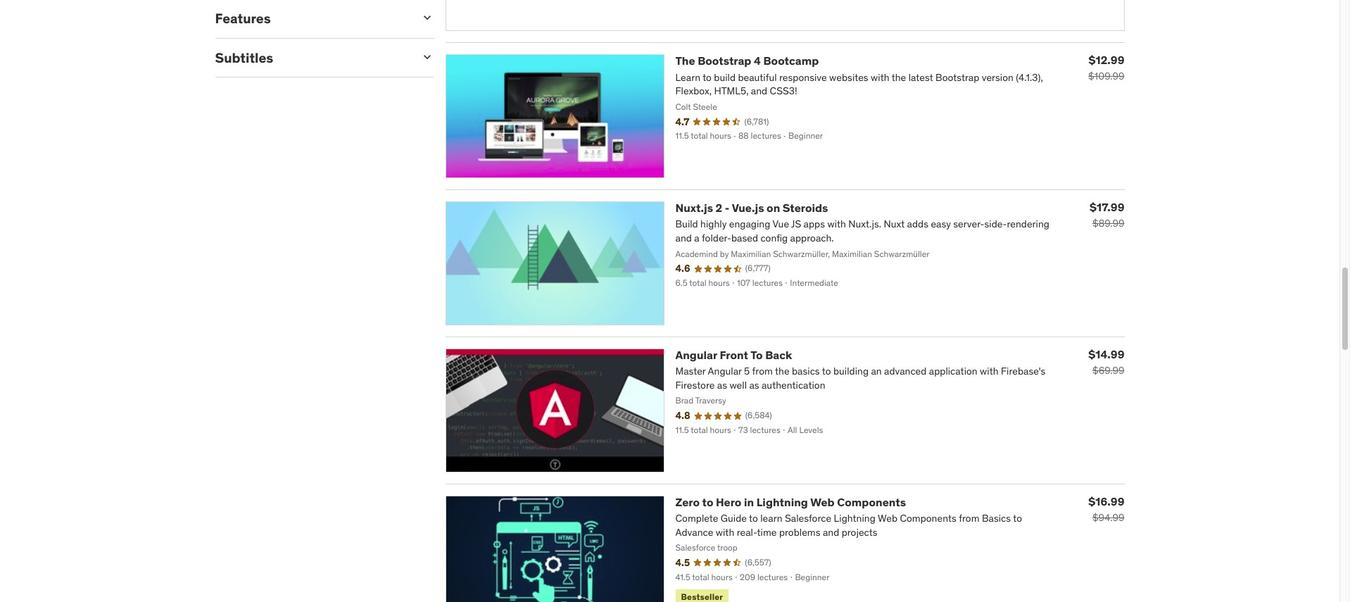 Task type: describe. For each thing, give the bounding box(es) containing it.
nuxt.js 2 - vue.js on steroids
[[676, 201, 829, 215]]

features button
[[215, 10, 409, 27]]

small image for subtitles
[[420, 50, 434, 64]]

components
[[838, 495, 907, 509]]

to
[[703, 495, 714, 509]]

back
[[766, 348, 793, 362]]

steroids
[[783, 201, 829, 215]]

subtitles
[[215, 49, 273, 66]]

hero
[[716, 495, 742, 509]]

4
[[754, 54, 761, 68]]

on
[[767, 201, 781, 215]]

nuxt.js 2 - vue.js on steroids link
[[676, 201, 829, 215]]

to
[[751, 348, 763, 362]]

angular
[[676, 348, 718, 362]]

angular front to back
[[676, 348, 793, 362]]

the
[[676, 54, 696, 68]]

the bootstrap 4 bootcamp
[[676, 54, 819, 68]]

bootstrap
[[698, 54, 752, 68]]

zero to hero in lightning web components link
[[676, 495, 907, 509]]

front
[[720, 348, 749, 362]]

subtitles button
[[215, 49, 409, 66]]

2
[[716, 201, 723, 215]]

$14.99 $69.99
[[1089, 347, 1125, 377]]

$109.99
[[1089, 70, 1125, 83]]

lightning
[[757, 495, 808, 509]]

small image for features
[[420, 10, 434, 25]]



Task type: locate. For each thing, give the bounding box(es) containing it.
$16.99
[[1089, 494, 1125, 508]]

$12.99
[[1089, 53, 1125, 67]]

$17.99
[[1090, 200, 1125, 214]]

nuxt.js
[[676, 201, 713, 215]]

$12.99 $109.99
[[1089, 53, 1125, 83]]

$16.99 $94.99
[[1089, 494, 1125, 524]]

angular front to back link
[[676, 348, 793, 362]]

the bootstrap 4 bootcamp link
[[676, 54, 819, 68]]

0 vertical spatial small image
[[420, 10, 434, 25]]

$17.99 $89.99
[[1090, 200, 1125, 230]]

1 vertical spatial small image
[[420, 50, 434, 64]]

$14.99
[[1089, 347, 1125, 361]]

bootcamp
[[764, 54, 819, 68]]

web
[[811, 495, 835, 509]]

zero to hero in lightning web components
[[676, 495, 907, 509]]

features
[[215, 10, 271, 27]]

zero
[[676, 495, 700, 509]]

$69.99
[[1093, 364, 1125, 377]]

-
[[725, 201, 730, 215]]

$94.99
[[1093, 511, 1125, 524]]

$89.99
[[1093, 217, 1125, 230]]

small image
[[420, 10, 434, 25], [420, 50, 434, 64]]

in
[[744, 495, 754, 509]]

2 small image from the top
[[420, 50, 434, 64]]

vue.js
[[732, 201, 765, 215]]

1 small image from the top
[[420, 10, 434, 25]]



Task type: vqa. For each thing, say whether or not it's contained in the screenshot.
the Announcements
no



